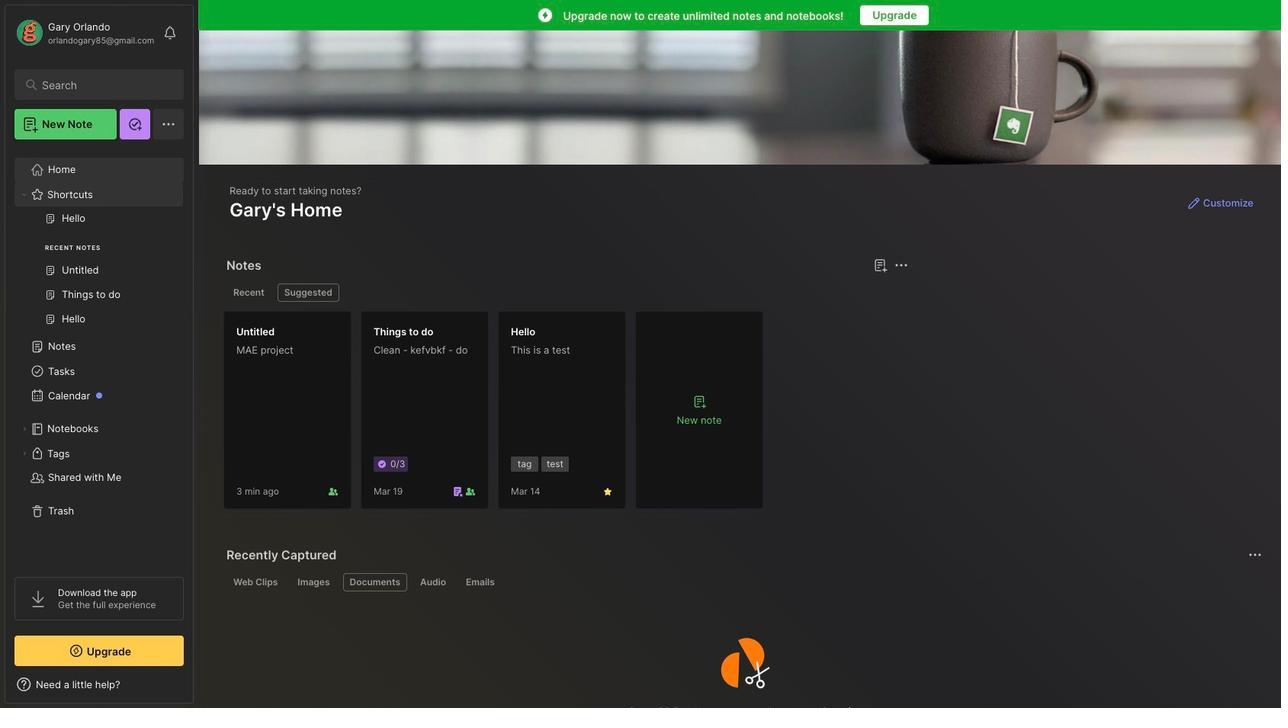 Task type: locate. For each thing, give the bounding box(es) containing it.
more actions image
[[1247, 546, 1265, 565]]

1 vertical spatial tab list
[[227, 574, 1260, 592]]

None search field
[[42, 76, 170, 94]]

group
[[14, 207, 183, 341]]

tree
[[5, 149, 193, 564]]

tab list
[[227, 284, 907, 302], [227, 574, 1260, 592]]

none search field inside main element
[[42, 76, 170, 94]]

row group
[[224, 311, 773, 519]]

click to collapse image
[[193, 681, 204, 699]]

0 vertical spatial tab list
[[227, 284, 907, 302]]

tree inside main element
[[5, 149, 193, 564]]

tab
[[227, 284, 271, 302], [278, 284, 339, 302], [227, 574, 285, 592], [291, 574, 337, 592], [343, 574, 407, 592], [413, 574, 453, 592], [459, 574, 502, 592]]

2 tab list from the top
[[227, 574, 1260, 592]]

More actions field
[[1245, 545, 1266, 566]]



Task type: describe. For each thing, give the bounding box(es) containing it.
Search text field
[[42, 78, 170, 92]]

WHAT'S NEW field
[[5, 673, 193, 697]]

expand tags image
[[20, 449, 29, 459]]

1 tab list from the top
[[227, 284, 907, 302]]

main element
[[0, 0, 198, 709]]

expand notebooks image
[[20, 425, 29, 434]]

group inside main element
[[14, 207, 183, 341]]

Account field
[[14, 18, 154, 48]]



Task type: vqa. For each thing, say whether or not it's contained in the screenshot.
Shared with Me
no



